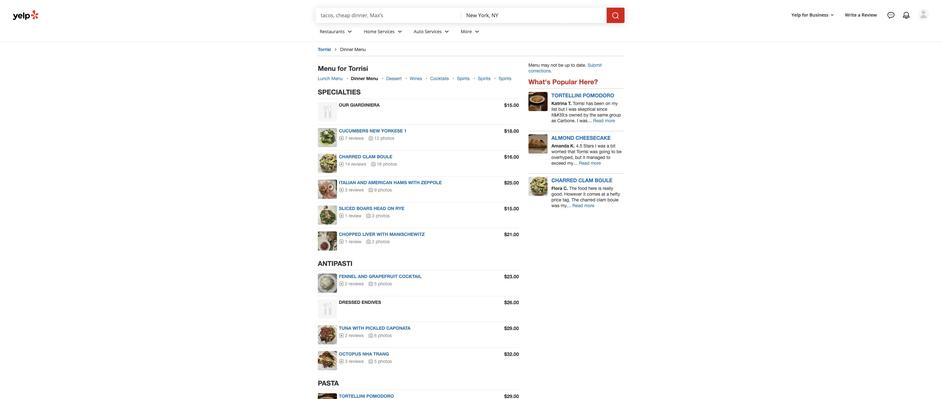 Task type: locate. For each thing, give the bounding box(es) containing it.
0 vertical spatial with
[[408, 180, 420, 185]]

liver
[[363, 232, 376, 237]]

0 horizontal spatial 24 chevron down v2 image
[[346, 28, 354, 35]]

read more for pomodoro
[[594, 118, 616, 123]]

1 for $21.00
[[345, 239, 348, 244]]

for for menu
[[338, 65, 347, 72]]

more
[[461, 28, 472, 34]]

reviews
[[349, 136, 364, 141], [351, 162, 367, 167], [349, 188, 364, 193], [349, 281, 364, 287], [349, 333, 364, 338], [349, 359, 364, 364]]

1 24 chevron down v2 image from the left
[[346, 28, 354, 35]]

5
[[375, 281, 377, 287], [375, 359, 377, 364]]

5 photos down grapefruit
[[375, 281, 392, 287]]

boule
[[377, 154, 393, 159], [595, 177, 613, 183]]

zeppole
[[421, 180, 442, 185]]

1 vertical spatial a
[[607, 143, 610, 148]]

tortellini pomodoro link
[[552, 92, 615, 98], [339, 394, 394, 399]]

a inside 4.5 stars  i was a bit worried that torrisi was going to be overhyped, but it managed to exceed my…
[[607, 143, 610, 148]]

1 down chopped
[[345, 239, 348, 244]]

0 horizontal spatial charred
[[339, 154, 362, 159]]

1 review for $21.00
[[345, 239, 362, 244]]

2 reviews down tuna
[[345, 333, 364, 338]]

1 vertical spatial 1 review link
[[339, 239, 362, 244]]

1 vertical spatial it
[[584, 192, 586, 197]]

read more down managed
[[579, 161, 601, 166]]

24 chevron down v2 image inside more link
[[474, 28, 481, 35]]

going
[[599, 149, 611, 154]]

was down t.
[[569, 107, 577, 112]]

same
[[598, 112, 609, 117]]

$15.00 down $25.00
[[505, 206, 519, 211]]

1 vertical spatial 1 review
[[345, 239, 362, 244]]

is
[[599, 186, 602, 191]]

24 chevron down v2 image right 'auto services'
[[443, 28, 451, 35]]

and for $23.00
[[358, 274, 368, 279]]

review for $15.00
[[349, 213, 362, 218]]

0 vertical spatial read more
[[594, 118, 616, 123]]

bit
[[611, 143, 616, 148]]

2 reviews link down tuna
[[339, 333, 364, 338]]

business
[[810, 12, 829, 18]]

2 vertical spatial more
[[585, 203, 595, 208]]

1 horizontal spatial charred clam boule
[[552, 177, 613, 183]]

0 vertical spatial 2 reviews
[[345, 281, 364, 287]]

$15.00 up $18.00
[[505, 102, 519, 108]]

octopus
[[339, 351, 361, 357]]

1 vertical spatial dinner menu
[[351, 76, 378, 81]]

to down the bit on the right of page
[[612, 149, 616, 154]]

2 vertical spatial read more link
[[573, 203, 595, 208]]

2 3 reviews link from the top
[[339, 359, 364, 364]]

2 vertical spatial a
[[607, 192, 609, 197]]

was…
[[580, 118, 592, 123]]

services for auto services
[[425, 28, 442, 34]]

photos down "chopped liver with manischewitz"
[[376, 239, 390, 244]]

0 horizontal spatial charred clam boule
[[339, 154, 393, 159]]

menu
[[355, 47, 366, 52], [529, 63, 540, 68], [318, 65, 336, 72], [366, 76, 378, 81], [332, 76, 343, 81]]

0 vertical spatial but
[[559, 107, 565, 112]]

None search field
[[316, 8, 626, 23]]

0 horizontal spatial for
[[338, 65, 347, 72]]

my… inside 'the food here is really good. however it comes at a hefty price tag. the charred clam boule was my…'
[[561, 203, 572, 208]]

1 5 photos link from the top
[[368, 281, 392, 287]]

cocktails
[[431, 76, 449, 81]]

24 chevron down v2 image inside restaurants link
[[346, 28, 354, 35]]

submit corrections.
[[529, 63, 602, 73]]

user actions element
[[787, 8, 939, 47]]

1 horizontal spatial tortellini pomodoro
[[552, 92, 615, 98]]

trang
[[374, 351, 389, 357]]

more for cheesecake
[[591, 161, 601, 166]]

photos down 'american'
[[378, 188, 392, 193]]

to down going
[[607, 155, 611, 160]]

2 reviews link
[[339, 281, 364, 287], [339, 333, 364, 338]]

1 vertical spatial 2 reviews link
[[339, 333, 364, 338]]

my… down tag.
[[561, 203, 572, 208]]

3 spirits from the left
[[499, 76, 512, 81]]

1 horizontal spatial i
[[577, 118, 579, 123]]

business categories element
[[315, 23, 930, 42]]

charred for leftmost charred clam boule link
[[339, 154, 362, 159]]

3 down "italian"
[[345, 188, 348, 193]]

submit
[[588, 63, 602, 68]]

2 5 from the top
[[375, 359, 377, 364]]

antipasti
[[318, 260, 353, 268]]

3 reviews link for $25.00
[[339, 188, 364, 193]]

1 vertical spatial more
[[591, 161, 601, 166]]

nha
[[363, 351, 372, 357]]

read more link down charred
[[573, 203, 595, 208]]

2 horizontal spatial spirits
[[499, 76, 512, 81]]

dinner up menu for torrisi
[[340, 47, 353, 52]]

1 vertical spatial for
[[338, 65, 347, 72]]

0 vertical spatial 5 photos
[[375, 281, 392, 287]]

0 horizontal spatial but
[[559, 107, 565, 112]]

spirits link
[[457, 76, 470, 81], [478, 76, 491, 81], [499, 76, 512, 81]]

reviews for $18.00
[[349, 136, 364, 141]]

to right 'up'
[[571, 63, 575, 68]]

more for clam
[[585, 203, 595, 208]]

2 down fennel
[[345, 281, 348, 287]]

1 none field from the left
[[321, 12, 456, 19]]

auto services
[[414, 28, 442, 34]]

3 down sliced boars head on rye link
[[372, 213, 375, 218]]

read more link down managed
[[579, 161, 601, 166]]

0 vertical spatial 3 reviews
[[345, 188, 364, 193]]

a right write
[[859, 12, 861, 18]]

for for yelp
[[803, 12, 809, 18]]

my… inside 4.5 stars  i was a bit worried that torrisi was going to be overhyped, but it managed to exceed my…
[[568, 161, 578, 166]]

photos down grapefruit
[[378, 281, 392, 287]]

dinner down menu for torrisi
[[351, 76, 365, 81]]

read more for cheesecake
[[579, 161, 601, 166]]

0 vertical spatial a
[[859, 12, 861, 18]]

2 vertical spatial read more
[[573, 203, 595, 208]]

torrisi down restaurants
[[318, 47, 331, 52]]

1 vertical spatial 3 reviews link
[[339, 359, 364, 364]]

more down managed
[[591, 161, 601, 166]]

a right at
[[607, 192, 609, 197]]

16 chevron down v2 image
[[830, 12, 835, 17]]

0 vertical spatial 1 review link
[[339, 213, 362, 218]]

1 spirits link from the left
[[457, 76, 470, 81]]

reviews down cucumbers
[[349, 136, 364, 141]]

1 horizontal spatial boule
[[595, 177, 613, 183]]

photos for $29.00
[[378, 333, 392, 338]]

review down sliced
[[349, 213, 362, 218]]

3 for $15.00
[[345, 188, 348, 193]]

1 1 review link from the top
[[339, 213, 362, 218]]

photos right "16"
[[383, 162, 397, 167]]

0 vertical spatial 5
[[375, 281, 377, 287]]

reviews down tuna
[[349, 333, 364, 338]]

5 for $23.00
[[375, 281, 377, 287]]

torrisi right t.
[[573, 101, 585, 106]]

24 chevron down v2 image inside auto services link
[[443, 28, 451, 35]]

1 horizontal spatial spirits link
[[478, 76, 491, 81]]

dinner menu down menu for torrisi
[[351, 76, 378, 81]]

torrisi
[[318, 47, 331, 52], [349, 65, 368, 72], [573, 101, 585, 106], [577, 149, 589, 154]]

5 down fennel and grapefruit cocktail 'link' at the bottom of the page
[[375, 281, 377, 287]]

3 reviews link down "italian"
[[339, 188, 364, 193]]

1 vertical spatial tortellini pomodoro
[[339, 394, 394, 399]]

read for clam
[[573, 203, 583, 208]]

2 horizontal spatial spirits link
[[499, 76, 512, 81]]

be left 'up'
[[559, 63, 564, 68]]

with right 'hams'
[[408, 180, 420, 185]]

charred clam boule up the food
[[552, 177, 613, 183]]

5 down trang
[[375, 359, 377, 364]]

0 vertical spatial 2 reviews link
[[339, 281, 364, 287]]

0 vertical spatial 2
[[372, 239, 375, 244]]

1 horizontal spatial pomodoro
[[583, 92, 615, 98]]

1 down sliced
[[345, 213, 348, 218]]

1 vertical spatial charred
[[552, 177, 577, 183]]

6 photos link
[[368, 333, 392, 338]]

exceed
[[552, 161, 566, 166]]

1 vertical spatial but
[[575, 155, 582, 160]]

0 vertical spatial review
[[349, 213, 362, 218]]

services right the 'auto'
[[425, 28, 442, 34]]

read down charred
[[573, 203, 583, 208]]

write a review
[[846, 12, 878, 18]]

0 vertical spatial 1 review
[[345, 213, 362, 218]]

0 horizontal spatial spirits link
[[457, 76, 470, 81]]

torrisi has been on my list but i was skeptical since it&#39;s owned by the same group as carbone. i was…
[[552, 101, 621, 123]]

1 review down chopped
[[345, 239, 362, 244]]

1 services from the left
[[378, 28, 395, 34]]

a
[[859, 12, 861, 18], [607, 143, 610, 148], [607, 192, 609, 197]]

boule for bottommost charred clam boule link
[[595, 177, 613, 183]]

5 photos link down fennel and grapefruit cocktail 'link' at the bottom of the page
[[368, 281, 392, 287]]

was up managed
[[590, 149, 598, 154]]

for inside yelp for business button
[[803, 12, 809, 18]]

1 horizontal spatial for
[[803, 12, 809, 18]]

my… for almond
[[568, 161, 578, 166]]

0 horizontal spatial tortellini pomodoro link
[[339, 394, 394, 399]]

i down owned
[[577, 118, 579, 123]]

2 vertical spatial 3
[[345, 359, 348, 364]]

3 for $23.00
[[345, 359, 348, 364]]

services right home
[[378, 28, 395, 34]]

1 2 reviews from the top
[[345, 281, 364, 287]]

24 chevron down v2 image right 'more'
[[474, 28, 481, 35]]

and right "italian"
[[357, 180, 367, 185]]

photos down head
[[376, 213, 390, 218]]

Find text field
[[321, 12, 456, 19]]

2 reviews down fennel
[[345, 281, 364, 287]]

photos
[[381, 136, 395, 141], [383, 162, 397, 167], [378, 188, 392, 193], [376, 213, 390, 218], [376, 239, 390, 244], [378, 281, 392, 287], [378, 333, 392, 338], [378, 359, 392, 364]]

0 vertical spatial my…
[[568, 161, 578, 166]]

$23.00
[[505, 274, 519, 279]]

photos for $21.00
[[376, 239, 390, 244]]

0 vertical spatial 3
[[345, 188, 348, 193]]

menu up corrections.
[[529, 63, 540, 68]]

a inside 'the food here is really good. however it comes at a hefty price tag. the charred clam boule was my…'
[[607, 192, 609, 197]]

0 vertical spatial for
[[803, 12, 809, 18]]

1 vertical spatial 5
[[375, 359, 377, 364]]

1 horizontal spatial charred clam boule link
[[552, 177, 613, 183]]

boars
[[357, 206, 373, 211]]

6 photos
[[375, 333, 392, 338]]

read down the same
[[594, 118, 604, 123]]

0 horizontal spatial i
[[567, 107, 568, 112]]

2 1 review link from the top
[[339, 239, 362, 244]]

2 24 chevron down v2 image from the left
[[474, 28, 481, 35]]

menu left 'dessert' link
[[366, 76, 378, 81]]

i inside 4.5 stars  i was a bit worried that torrisi was going to be overhyped, but it managed to exceed my…
[[596, 143, 597, 148]]

pomodoro for the rightmost tortellini pomodoro link
[[583, 92, 615, 98]]

1 1 review from the top
[[345, 213, 362, 218]]

2 2 reviews link from the top
[[339, 333, 364, 338]]

5 photos link
[[368, 281, 392, 287], [368, 359, 392, 364]]

2 for $29.00
[[345, 333, 348, 338]]

photos for $18.00
[[381, 136, 395, 141]]

2 1 review from the top
[[345, 239, 362, 244]]

charred clam boule link up 14 reviews
[[339, 154, 393, 159]]

0 vertical spatial 3 reviews link
[[339, 188, 364, 193]]

head
[[374, 206, 386, 211]]

comes
[[587, 192, 601, 197]]

3 reviews down "italian"
[[345, 188, 364, 193]]

2 services from the left
[[425, 28, 442, 34]]

0 horizontal spatial pomodoro
[[367, 394, 394, 399]]

2 vertical spatial with
[[353, 325, 364, 331]]

1 horizontal spatial none field
[[467, 12, 602, 19]]

charred clam boule up 14 reviews
[[339, 154, 393, 159]]

24 chevron down v2 image
[[396, 28, 404, 35], [443, 28, 451, 35]]

but down katrina t.
[[559, 107, 565, 112]]

charred up c.
[[552, 177, 577, 183]]

0 vertical spatial and
[[357, 180, 367, 185]]

1 vertical spatial 5 photos link
[[368, 359, 392, 364]]

may
[[541, 63, 550, 68]]

$15.00
[[505, 102, 519, 108], [505, 206, 519, 211]]

0 vertical spatial 5 photos link
[[368, 281, 392, 287]]

i down katrina t.
[[567, 107, 568, 112]]

amanda
[[552, 143, 570, 148]]

a left the bit on the right of page
[[607, 143, 610, 148]]

reviews down "italian"
[[349, 188, 364, 193]]

0 vertical spatial clam
[[363, 154, 376, 159]]

2 horizontal spatial with
[[408, 180, 420, 185]]

24 chevron down v2 image for restaurants
[[346, 28, 354, 35]]

$21.00
[[505, 232, 519, 237]]

5 photos link for $23.00
[[368, 281, 392, 287]]

2
[[372, 239, 375, 244], [345, 281, 348, 287], [345, 333, 348, 338]]

2 spirits from the left
[[478, 76, 491, 81]]

overhyped,
[[552, 155, 574, 160]]

1 horizontal spatial to
[[607, 155, 611, 160]]

2 vertical spatial i
[[596, 143, 597, 148]]

it left managed
[[583, 155, 586, 160]]

2 down liver
[[372, 239, 375, 244]]

1 vertical spatial 3 reviews
[[345, 359, 364, 364]]

more down charred
[[585, 203, 595, 208]]

2 3 reviews from the top
[[345, 359, 364, 364]]

1 vertical spatial 3
[[372, 213, 375, 218]]

5 photos link down trang
[[368, 359, 392, 364]]

more
[[605, 118, 616, 123], [591, 161, 601, 166], [585, 203, 595, 208]]

wines link
[[410, 76, 422, 81]]

24 chevron down v2 image inside home services link
[[396, 28, 404, 35]]

be right going
[[617, 149, 622, 154]]

1 spirits from the left
[[457, 76, 470, 81]]

$29.00
[[505, 325, 519, 331]]

24 chevron down v2 image
[[346, 28, 354, 35], [474, 28, 481, 35]]

24 chevron down v2 image left the 'auto'
[[396, 28, 404, 35]]

0 vertical spatial dinner menu
[[340, 47, 366, 52]]

my…
[[568, 161, 578, 166], [561, 203, 572, 208]]

2 none field from the left
[[467, 12, 602, 19]]

review for $21.00
[[349, 239, 362, 244]]

2 vertical spatial read
[[573, 203, 583, 208]]

read for pomodoro
[[594, 118, 604, 123]]

2 review from the top
[[349, 239, 362, 244]]

but inside 4.5 stars  i was a bit worried that torrisi was going to be overhyped, but it managed to exceed my…
[[575, 155, 582, 160]]

read more
[[594, 118, 616, 123], [579, 161, 601, 166], [573, 203, 595, 208]]

it down the food
[[584, 192, 586, 197]]

and
[[357, 180, 367, 185], [358, 274, 368, 279]]

1 vertical spatial boule
[[595, 177, 613, 183]]

1 vertical spatial 5 photos
[[375, 359, 392, 364]]

menu down home
[[355, 47, 366, 52]]

0 horizontal spatial spirits
[[457, 76, 470, 81]]

the down however
[[572, 197, 579, 202]]

with up 2 photos
[[377, 232, 388, 237]]

None field
[[321, 12, 456, 19], [467, 12, 602, 19]]

cucumbers new yorkese 1 link
[[339, 128, 407, 134]]

for right yelp
[[803, 12, 809, 18]]

1 vertical spatial 2
[[345, 281, 348, 287]]

t.
[[569, 101, 572, 106]]

1 3 reviews link from the top
[[339, 188, 364, 193]]

my… down the 'overhyped,' on the right
[[568, 161, 578, 166]]

be inside 4.5 stars  i was a bit worried that torrisi was going to be overhyped, but it managed to exceed my…
[[617, 149, 622, 154]]

reviews down octopus
[[349, 359, 364, 364]]

1 5 from the top
[[375, 281, 377, 287]]

0 vertical spatial $15.00
[[505, 102, 519, 108]]

photos for $23.00
[[378, 281, 392, 287]]

0 vertical spatial read more link
[[594, 118, 616, 123]]

submit corrections. link
[[529, 63, 602, 73]]

1 vertical spatial the
[[572, 197, 579, 202]]

the
[[570, 186, 577, 191], [572, 197, 579, 202]]

3
[[345, 188, 348, 193], [372, 213, 375, 218], [345, 359, 348, 364]]

5 photos down trang
[[375, 359, 392, 364]]

reviews down fennel
[[349, 281, 364, 287]]

3 spirits link from the left
[[499, 76, 512, 81]]

cocktail
[[399, 274, 422, 279]]

1 vertical spatial tortellini pomodoro link
[[339, 394, 394, 399]]

1 vertical spatial review
[[349, 239, 362, 244]]

3 reviews for $25.00
[[345, 188, 364, 193]]

1 horizontal spatial tortellini
[[552, 92, 582, 98]]

torrisi down 4.5
[[577, 149, 589, 154]]

was down price at the right of page
[[552, 203, 560, 208]]

1 review link down chopped
[[339, 239, 362, 244]]

more for pomodoro
[[605, 118, 616, 123]]

menu for torrisi
[[318, 65, 368, 72]]

torrisi inside 4.5 stars  i was a bit worried that torrisi was going to be overhyped, but it managed to exceed my…
[[577, 149, 589, 154]]

charred up 14 reviews link
[[339, 154, 362, 159]]

for up lunch menu link
[[338, 65, 347, 72]]

1 2 reviews link from the top
[[339, 281, 364, 287]]

7
[[345, 136, 348, 141]]

write a review link
[[843, 9, 880, 21]]

and right fennel
[[358, 274, 368, 279]]

charred clam boule link
[[339, 154, 393, 159], [552, 177, 613, 183]]

giardiniera
[[350, 102, 380, 108]]

2 24 chevron down v2 image from the left
[[443, 28, 451, 35]]

0 horizontal spatial be
[[559, 63, 564, 68]]

1 vertical spatial read more link
[[579, 161, 601, 166]]

1 vertical spatial 2 reviews
[[345, 333, 364, 338]]

pomodoro for the bottom tortellini pomodoro link
[[367, 394, 394, 399]]

3 down octopus
[[345, 359, 348, 364]]

2 vertical spatial 2
[[345, 333, 348, 338]]

0 vertical spatial the
[[570, 186, 577, 191]]

1 horizontal spatial clam
[[579, 177, 594, 183]]

3 photos link
[[366, 213, 390, 218]]

photos down yorkese
[[381, 136, 395, 141]]

1 vertical spatial dinner
[[351, 76, 365, 81]]

reviews for $29.00
[[349, 333, 364, 338]]

photos down trang
[[378, 359, 392, 364]]

review
[[862, 12, 878, 18]]

3 reviews link down octopus
[[339, 359, 364, 364]]

boule up 16 photos link
[[377, 154, 393, 159]]

2 5 photos from the top
[[375, 359, 392, 364]]

services
[[378, 28, 395, 34], [425, 28, 442, 34]]

0 horizontal spatial clam
[[363, 154, 376, 159]]

charred clam boule for leftmost charred clam boule link
[[339, 154, 393, 159]]

none field "near"
[[467, 12, 602, 19]]

0 vertical spatial it
[[583, 155, 586, 160]]

yelp for business button
[[790, 9, 838, 21]]

tortellini
[[552, 92, 582, 98], [339, 394, 365, 399]]

tortellini pomodoro
[[552, 92, 615, 98], [339, 394, 394, 399]]

2 reviews link down fennel
[[339, 281, 364, 287]]

1 vertical spatial read more
[[579, 161, 601, 166]]

1 horizontal spatial charred
[[552, 177, 577, 183]]

good.
[[552, 192, 563, 197]]

1 review link down sliced
[[339, 213, 362, 218]]

caponata
[[387, 325, 411, 331]]

1 right yorkese
[[404, 128, 407, 134]]

1 horizontal spatial but
[[575, 155, 582, 160]]

2 2 reviews from the top
[[345, 333, 364, 338]]

2 vertical spatial 1
[[345, 239, 348, 244]]

1 3 reviews from the top
[[345, 188, 364, 193]]

24 chevron down v2 image for more
[[474, 28, 481, 35]]

none field find
[[321, 12, 456, 19]]

boule
[[608, 197, 619, 202]]

was inside 'the food here is really good. however it comes at a hefty price tag. the charred clam boule was my…'
[[552, 203, 560, 208]]

read more down charred
[[573, 203, 595, 208]]

1 24 chevron down v2 image from the left
[[396, 28, 404, 35]]

1 review from the top
[[349, 213, 362, 218]]

but down that
[[575, 155, 582, 160]]

0 horizontal spatial services
[[378, 28, 395, 34]]

1 5 photos from the top
[[375, 281, 392, 287]]

0 vertical spatial read
[[594, 118, 604, 123]]

24 chevron down v2 image for auto services
[[443, 28, 451, 35]]

1 horizontal spatial 24 chevron down v2 image
[[474, 28, 481, 35]]

read more down the same
[[594, 118, 616, 123]]

7 reviews
[[345, 136, 364, 141]]

photos right 6 at bottom left
[[378, 333, 392, 338]]

1
[[404, 128, 407, 134], [345, 213, 348, 218], [345, 239, 348, 244]]

2 5 photos link from the top
[[368, 359, 392, 364]]

reviews for $23.00
[[349, 281, 364, 287]]

1 vertical spatial charred clam boule
[[552, 177, 613, 183]]

i right stars
[[596, 143, 597, 148]]

charred clam boule link up the food
[[552, 177, 613, 183]]

2 reviews
[[345, 281, 364, 287], [345, 333, 364, 338]]

wines
[[410, 76, 422, 81]]

1 vertical spatial to
[[612, 149, 616, 154]]



Task type: describe. For each thing, give the bounding box(es) containing it.
0 vertical spatial be
[[559, 63, 564, 68]]

that
[[568, 149, 576, 154]]

5 for $32.00
[[375, 359, 377, 364]]

yelp for business
[[792, 12, 829, 18]]

read more link for clam
[[573, 203, 595, 208]]

but inside torrisi has been on my list but i was skeptical since it&#39;s owned by the same group as carbone. i was…
[[559, 107, 565, 112]]

2 reviews for $29.00
[[345, 333, 364, 338]]

1 horizontal spatial tortellini pomodoro link
[[552, 92, 615, 98]]

torrisi inside torrisi has been on my list but i was skeptical since it&#39;s owned by the same group as carbone. i was…
[[573, 101, 585, 106]]

restaurants link
[[315, 23, 359, 42]]

not
[[551, 63, 558, 68]]

1 vertical spatial i
[[577, 118, 579, 123]]

pickled
[[366, 325, 385, 331]]

write
[[846, 12, 857, 18]]

restaurants
[[320, 28, 345, 34]]

torrisi up "specialties"
[[349, 65, 368, 72]]

yorkese
[[382, 128, 403, 134]]

tuna with pickled caponata
[[339, 325, 411, 331]]

cheesecake
[[576, 135, 611, 141]]

dessert
[[387, 76, 402, 81]]

and for $25.00
[[357, 180, 367, 185]]

2 photos
[[372, 239, 390, 244]]

charred
[[581, 197, 596, 202]]

cocktails link
[[431, 76, 449, 81]]

chopped
[[339, 232, 361, 237]]

almond cheesecake link
[[552, 135, 611, 141]]

3 inside 3 photos link
[[372, 213, 375, 218]]

Near text field
[[467, 12, 602, 19]]

5 photos link for $32.00
[[368, 359, 392, 364]]

2 $15.00 from the top
[[505, 206, 519, 211]]

food
[[578, 186, 588, 191]]

has
[[586, 101, 594, 106]]

4.5
[[576, 143, 583, 148]]

hefty
[[611, 192, 621, 197]]

2 reviews link for $29.00
[[339, 333, 364, 338]]

clam for bottommost charred clam boule link
[[579, 177, 594, 183]]

24 chevron down v2 image for home services
[[396, 28, 404, 35]]

it inside 'the food here is really good. however it comes at a hefty price tag. the charred clam boule was my…'
[[584, 192, 586, 197]]

reviews for $25.00
[[349, 188, 364, 193]]

was up going
[[598, 143, 606, 148]]

14
[[345, 162, 350, 167]]

sliced boars head on rye
[[339, 206, 405, 211]]

search image
[[612, 12, 620, 19]]

at
[[602, 192, 606, 197]]

group
[[610, 112, 621, 117]]

list
[[552, 107, 558, 112]]

more link
[[456, 23, 486, 42]]

notifications image
[[903, 11, 911, 19]]

auto services link
[[409, 23, 456, 42]]

menu may not be up to date.
[[529, 63, 588, 68]]

worried
[[552, 149, 567, 154]]

auto
[[414, 28, 424, 34]]

a inside write a review link
[[859, 12, 861, 18]]

5 photos for $23.00
[[375, 281, 392, 287]]

american
[[368, 180, 393, 185]]

carbone.
[[558, 118, 576, 123]]

read more for clam
[[573, 203, 595, 208]]

popular
[[553, 78, 578, 86]]

torrisi link
[[318, 47, 331, 52]]

$25.00
[[505, 180, 519, 186]]

photos for $15.00
[[376, 213, 390, 218]]

lunch
[[318, 76, 330, 81]]

new
[[370, 128, 380, 134]]

christina o. image
[[919, 9, 930, 20]]

cucumbers new yorkese 1
[[339, 128, 407, 134]]

services for home services
[[378, 28, 395, 34]]

3 reviews link for $32.00
[[339, 359, 364, 364]]

2 vertical spatial to
[[607, 155, 611, 160]]

specialties
[[318, 88, 361, 96]]

photos for $32.00
[[378, 359, 392, 364]]

read more link for cheesecake
[[579, 161, 601, 166]]

flora
[[552, 185, 563, 191]]

since
[[597, 107, 608, 112]]

it&#39;s
[[552, 112, 568, 117]]

was inside torrisi has been on my list but i was skeptical since it&#39;s owned by the same group as carbone. i was…
[[569, 107, 577, 112]]

1 review for $15.00
[[345, 213, 362, 218]]

it inside 4.5 stars  i was a bit worried that torrisi was going to be overhyped, but it managed to exceed my…
[[583, 155, 586, 160]]

fennel and grapefruit cocktail
[[339, 274, 422, 279]]

photos for $25.00
[[378, 188, 392, 193]]

stars
[[584, 143, 594, 148]]

1 for $15.00
[[345, 213, 348, 218]]

2 reviews link for $23.00
[[339, 281, 364, 287]]

14 reviews
[[345, 162, 367, 167]]

up
[[565, 63, 570, 68]]

menu down menu for torrisi
[[332, 76, 343, 81]]

1 vertical spatial charred clam boule link
[[552, 177, 613, 183]]

0 horizontal spatial charred clam boule link
[[339, 154, 393, 159]]

5 photos for $32.00
[[375, 359, 392, 364]]

read more link for pomodoro
[[594, 118, 616, 123]]

clam for leftmost charred clam boule link
[[363, 154, 376, 159]]

been
[[595, 101, 605, 106]]

reviews for $16.00
[[351, 162, 367, 167]]

16 photos link
[[371, 162, 397, 167]]

$26.00
[[505, 300, 519, 305]]

9 photos link
[[368, 188, 392, 193]]

2 spirits link from the left
[[478, 76, 491, 81]]

c.
[[564, 185, 569, 191]]

1 $15.00 from the top
[[505, 102, 519, 108]]

amanda k.
[[552, 143, 575, 148]]

corrections.
[[529, 68, 552, 73]]

charred clam boule for bottommost charred clam boule link
[[552, 177, 613, 183]]

0 horizontal spatial tortellini pomodoro
[[339, 394, 394, 399]]

9 photos
[[375, 188, 392, 193]]

pasta
[[318, 379, 339, 387]]

manischewitz
[[390, 232, 425, 237]]

italian and american hams with zeppole
[[339, 180, 442, 185]]

1 vertical spatial tortellini
[[339, 394, 365, 399]]

spirits for 2nd spirits link from right
[[478, 76, 491, 81]]

9
[[375, 188, 377, 193]]

messages image
[[888, 11, 896, 19]]

sliced boars head on rye link
[[339, 206, 405, 211]]

endives
[[362, 300, 381, 305]]

by
[[584, 112, 589, 117]]

3 reviews for $32.00
[[345, 359, 364, 364]]

price
[[552, 197, 562, 202]]

reviews for $32.00
[[349, 359, 364, 364]]

lunch menu
[[318, 76, 343, 81]]

tuna with pickled caponata link
[[339, 325, 411, 331]]

0 vertical spatial i
[[567, 107, 568, 112]]

date.
[[577, 63, 587, 68]]

home services link
[[359, 23, 409, 42]]

boule for leftmost charred clam boule link
[[377, 154, 393, 159]]

here
[[589, 186, 598, 191]]

octopus nha trang link
[[339, 351, 389, 357]]

read for cheesecake
[[579, 161, 590, 166]]

7 reviews link
[[339, 136, 364, 141]]

the
[[590, 112, 596, 117]]

tuna
[[339, 325, 352, 331]]

1 review link for $15.00
[[339, 213, 362, 218]]

tag.
[[563, 197, 571, 202]]

0 vertical spatial to
[[571, 63, 575, 68]]

grapefruit
[[369, 274, 398, 279]]

clam
[[597, 197, 607, 202]]

what's popular here?
[[529, 78, 598, 86]]

k.
[[571, 143, 575, 148]]

on
[[388, 206, 395, 211]]

3 photos
[[372, 213, 390, 218]]

1 vertical spatial with
[[377, 232, 388, 237]]

2 for $23.00
[[345, 281, 348, 287]]

cucumbers
[[339, 128, 369, 134]]

spirits for 1st spirits link
[[457, 76, 470, 81]]

menu up lunch
[[318, 65, 336, 72]]

2 reviews for $23.00
[[345, 281, 364, 287]]

fennel and grapefruit cocktail link
[[339, 274, 422, 279]]

0 vertical spatial dinner
[[340, 47, 353, 52]]

spirits for first spirits link from right
[[499, 76, 512, 81]]

charred for bottommost charred clam boule link
[[552, 177, 577, 183]]

0 vertical spatial tortellini pomodoro
[[552, 92, 615, 98]]

the food here is really good. however it comes at a hefty price tag. the charred clam boule was my…
[[552, 186, 621, 208]]

photos for $16.00
[[383, 162, 397, 167]]

6
[[375, 333, 377, 338]]

1 review link for $21.00
[[339, 239, 362, 244]]

my… for charred
[[561, 203, 572, 208]]

0 vertical spatial 1
[[404, 128, 407, 134]]



Task type: vqa. For each thing, say whether or not it's contained in the screenshot.
'pasta'
yes



